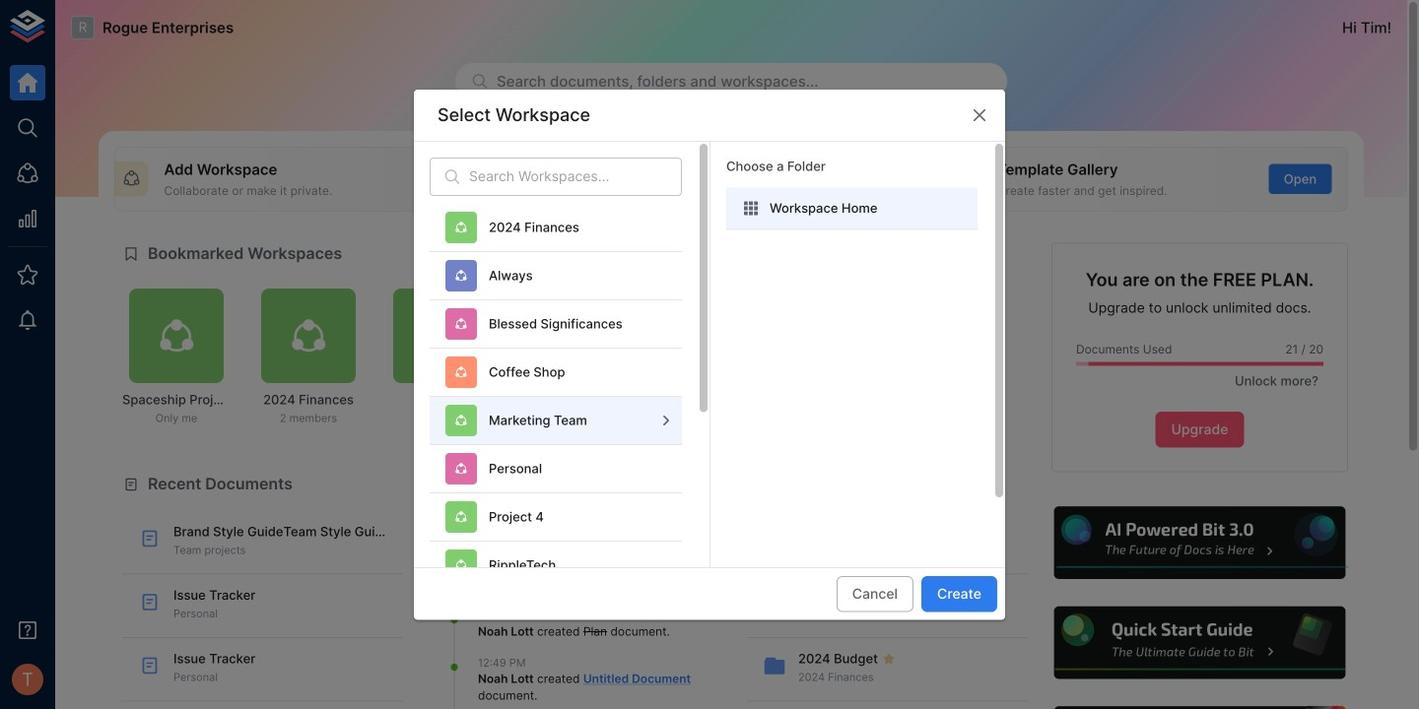 Task type: vqa. For each thing, say whether or not it's contained in the screenshot.
Favorite icon
no



Task type: describe. For each thing, give the bounding box(es) containing it.
1 help image from the top
[[1052, 505, 1349, 583]]



Task type: locate. For each thing, give the bounding box(es) containing it.
help image
[[1052, 505, 1349, 583], [1052, 604, 1349, 683], [1052, 704, 1349, 710]]

2 help image from the top
[[1052, 604, 1349, 683]]

dialog
[[414, 89, 1006, 710]]

2 vertical spatial help image
[[1052, 704, 1349, 710]]

3 help image from the top
[[1052, 704, 1349, 710]]

Search Workspaces... text field
[[469, 158, 682, 196]]

1 vertical spatial help image
[[1052, 604, 1349, 683]]

0 vertical spatial help image
[[1052, 505, 1349, 583]]



